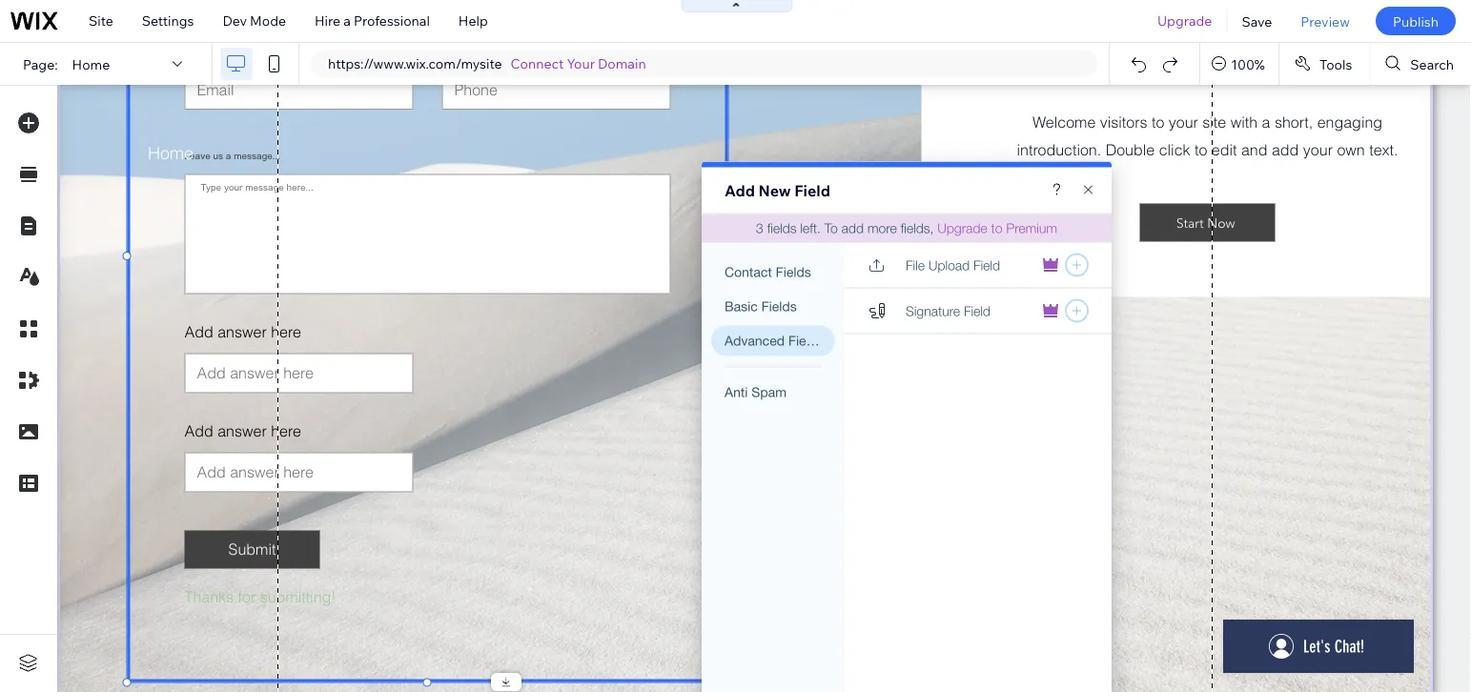 Task type: vqa. For each thing, say whether or not it's contained in the screenshot.
Payments at the left of the page
no



Task type: locate. For each thing, give the bounding box(es) containing it.
site
[[89, 12, 113, 29]]

preview
[[1302, 13, 1351, 29]]

upgrade
[[1158, 12, 1213, 29]]

tools
[[1320, 56, 1353, 72]]

professional
[[354, 12, 430, 29]]

tools button
[[1280, 43, 1370, 85]]

help
[[459, 12, 488, 29]]

publish button
[[1376, 7, 1457, 35]]

preview button
[[1287, 0, 1365, 42]]

connect
[[511, 55, 564, 72]]

search button
[[1371, 43, 1472, 85]]

save
[[1242, 13, 1273, 29]]

a
[[344, 12, 351, 29]]



Task type: describe. For each thing, give the bounding box(es) containing it.
100%
[[1232, 56, 1266, 72]]

search
[[1411, 56, 1455, 72]]

https://www.wix.com/mysite
[[328, 55, 502, 72]]

mode
[[250, 12, 286, 29]]

settings
[[142, 12, 194, 29]]

new
[[759, 181, 792, 200]]

dev
[[223, 12, 247, 29]]

add
[[725, 181, 755, 200]]

hire
[[315, 12, 341, 29]]

dev mode
[[223, 12, 286, 29]]

save button
[[1228, 0, 1287, 42]]

add new field
[[725, 181, 831, 200]]

your
[[567, 55, 595, 72]]

https://www.wix.com/mysite connect your domain
[[328, 55, 646, 72]]

home
[[72, 56, 110, 72]]

field
[[795, 181, 831, 200]]

hire a professional
[[315, 12, 430, 29]]

publish
[[1394, 13, 1440, 29]]

domain
[[598, 55, 646, 72]]

100% button
[[1201, 43, 1279, 85]]



